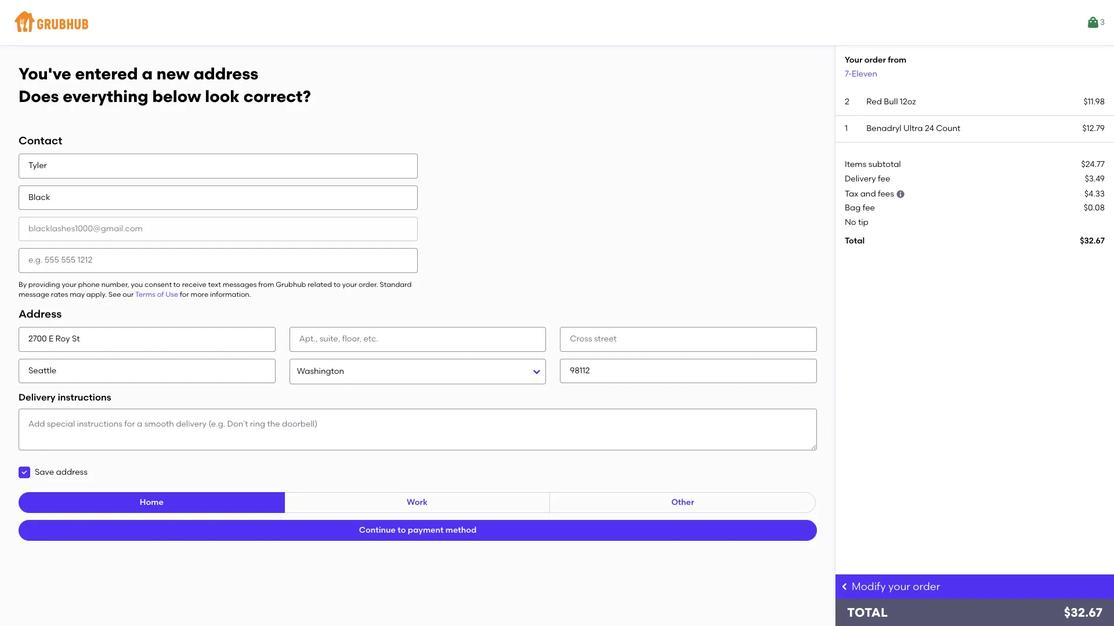 Task type: vqa. For each thing, say whether or not it's contained in the screenshot.


Task type: locate. For each thing, give the bounding box(es) containing it.
delivery for delivery instructions
[[19, 392, 55, 403]]

$32.67
[[1080, 236, 1105, 246], [1064, 606, 1103, 620]]

payment
[[408, 526, 444, 536]]

0 vertical spatial address
[[193, 64, 258, 84]]

providing
[[28, 281, 60, 289]]

1 vertical spatial order
[[913, 581, 940, 594]]

entered
[[75, 64, 138, 84]]

0 horizontal spatial order
[[864, 55, 886, 65]]

delivery left instructions
[[19, 392, 55, 403]]

receive
[[182, 281, 206, 289]]

message
[[19, 291, 49, 299]]

svg image
[[840, 583, 850, 592]]

1 horizontal spatial delivery
[[845, 174, 876, 184]]

0 horizontal spatial your
[[62, 281, 76, 289]]

order up eleven
[[864, 55, 886, 65]]

information.
[[210, 291, 251, 299]]

$12.79
[[1083, 124, 1105, 134]]

address
[[19, 308, 62, 321]]

modify your order
[[852, 581, 940, 594]]

your right modify
[[889, 581, 911, 594]]

fee down tax and fees
[[863, 203, 875, 213]]

red bull 12oz
[[867, 97, 916, 107]]

0 horizontal spatial delivery
[[19, 392, 55, 403]]

for
[[180, 291, 189, 299]]

benadryl
[[867, 124, 902, 134]]

continue to payment method
[[359, 526, 477, 536]]

address right save
[[56, 468, 87, 478]]

svg image
[[896, 190, 905, 199], [21, 470, 28, 477]]

to right related
[[334, 281, 341, 289]]

fee
[[878, 174, 890, 184], [863, 203, 875, 213]]

our
[[123, 291, 134, 299]]

continue
[[359, 526, 396, 536]]

grubhub
[[276, 281, 306, 289]]

terms of use for more information.
[[135, 291, 251, 299]]

to left payment
[[398, 526, 406, 536]]

items subtotal
[[845, 160, 901, 170]]

1 vertical spatial $32.67
[[1064, 606, 1103, 620]]

order.
[[359, 281, 378, 289]]

of
[[157, 291, 164, 299]]

apply.
[[86, 291, 107, 299]]

1 horizontal spatial svg image
[[896, 190, 905, 199]]

3
[[1100, 17, 1105, 27]]

total down modify
[[847, 606, 888, 620]]

2 horizontal spatial your
[[889, 581, 911, 594]]

from left "grubhub"
[[258, 281, 274, 289]]

Address 1 text field
[[19, 328, 275, 352]]

may
[[70, 291, 85, 299]]

continue to payment method button
[[19, 521, 817, 542]]

related
[[308, 281, 332, 289]]

0 horizontal spatial address
[[56, 468, 87, 478]]

1 horizontal spatial your
[[342, 281, 357, 289]]

1 vertical spatial from
[[258, 281, 274, 289]]

0 vertical spatial order
[[864, 55, 886, 65]]

fee down subtotal
[[878, 174, 890, 184]]

2 horizontal spatial to
[[398, 526, 406, 536]]

from inside by providing your phone number, you consent to receive text messages from grubhub related to your order. standard message rates may apply. see our
[[258, 281, 274, 289]]

a
[[142, 64, 153, 84]]

your
[[62, 281, 76, 289], [342, 281, 357, 289], [889, 581, 911, 594]]

you've
[[19, 64, 71, 84]]

home
[[140, 498, 164, 508]]

Address 2 text field
[[289, 328, 546, 352]]

1 vertical spatial delivery
[[19, 392, 55, 403]]

1 vertical spatial fee
[[863, 203, 875, 213]]

svg image right fees
[[896, 190, 905, 199]]

consent
[[145, 281, 172, 289]]

new
[[157, 64, 190, 84]]

your order from 7-eleven
[[845, 55, 907, 79]]

0 vertical spatial total
[[845, 236, 865, 246]]

to inside button
[[398, 526, 406, 536]]

by
[[19, 281, 27, 289]]

more
[[191, 291, 208, 299]]

tax
[[845, 189, 858, 199]]

other button
[[550, 493, 816, 514]]

from
[[888, 55, 907, 65], [258, 281, 274, 289]]

home button
[[19, 493, 285, 514]]

ultra
[[904, 124, 923, 134]]

work button
[[284, 493, 550, 514]]

below
[[152, 86, 201, 106]]

see
[[108, 291, 121, 299]]

1 horizontal spatial to
[[334, 281, 341, 289]]

order
[[864, 55, 886, 65], [913, 581, 940, 594]]

0 vertical spatial $32.67
[[1080, 236, 1105, 246]]

you
[[131, 281, 143, 289]]

count
[[936, 124, 961, 134]]

$11.98
[[1084, 97, 1105, 107]]

delivery
[[845, 174, 876, 184], [19, 392, 55, 403]]

First name text field
[[19, 154, 418, 179]]

0 vertical spatial fee
[[878, 174, 890, 184]]

Zip text field
[[560, 359, 817, 384]]

standard
[[380, 281, 412, 289]]

total
[[845, 236, 865, 246], [847, 606, 888, 620]]

1 horizontal spatial from
[[888, 55, 907, 65]]

1
[[845, 124, 848, 134]]

order right modify
[[913, 581, 940, 594]]

0 horizontal spatial from
[[258, 281, 274, 289]]

your
[[845, 55, 863, 65]]

$24.77
[[1081, 160, 1105, 170]]

red
[[867, 97, 882, 107]]

Email email field
[[19, 217, 418, 242]]

no
[[845, 217, 856, 227]]

save address
[[35, 468, 87, 478]]

1 horizontal spatial order
[[913, 581, 940, 594]]

work
[[407, 498, 428, 508]]

0 horizontal spatial svg image
[[21, 470, 28, 477]]

bag
[[845, 203, 861, 213]]

does
[[19, 86, 59, 106]]

from up red bull 12oz
[[888, 55, 907, 65]]

City text field
[[19, 359, 275, 384]]

Delivery instructions text field
[[19, 409, 817, 451]]

0 horizontal spatial to
[[173, 281, 180, 289]]

0 vertical spatial from
[[888, 55, 907, 65]]

1 horizontal spatial fee
[[878, 174, 890, 184]]

your left order.
[[342, 281, 357, 289]]

1 horizontal spatial address
[[193, 64, 258, 84]]

0 vertical spatial delivery
[[845, 174, 876, 184]]

address up the look
[[193, 64, 258, 84]]

no tip
[[845, 217, 869, 227]]

address
[[193, 64, 258, 84], [56, 468, 87, 478]]

total down no tip
[[845, 236, 865, 246]]

terms
[[135, 291, 155, 299]]

to
[[173, 281, 180, 289], [334, 281, 341, 289], [398, 526, 406, 536]]

to up use
[[173, 281, 180, 289]]

svg image left save
[[21, 470, 28, 477]]

delivery down items
[[845, 174, 876, 184]]

your up may
[[62, 281, 76, 289]]

0 horizontal spatial fee
[[863, 203, 875, 213]]

method
[[446, 526, 477, 536]]



Task type: describe. For each thing, give the bounding box(es) containing it.
correct?
[[244, 86, 311, 106]]

7-eleven link
[[845, 69, 877, 79]]

everything
[[63, 86, 148, 106]]

address inside you've entered a new address does everything below look correct?
[[193, 64, 258, 84]]

instructions
[[58, 392, 111, 403]]

text
[[208, 281, 221, 289]]

terms of use link
[[135, 291, 178, 299]]

number,
[[101, 281, 129, 289]]

modify
[[852, 581, 886, 594]]

by providing your phone number, you consent to receive text messages from grubhub related to your order. standard message rates may apply. see our
[[19, 281, 412, 299]]

subtotal
[[869, 160, 901, 170]]

1 vertical spatial total
[[847, 606, 888, 620]]

and
[[860, 189, 876, 199]]

delivery for delivery fee
[[845, 174, 876, 184]]

other
[[671, 498, 694, 508]]

3 button
[[1086, 12, 1105, 33]]

bull
[[884, 97, 898, 107]]

look
[[205, 86, 240, 106]]

tax and fees
[[845, 189, 894, 199]]

fee for delivery fee
[[878, 174, 890, 184]]

1 vertical spatial svg image
[[21, 470, 28, 477]]

Cross street text field
[[560, 328, 817, 352]]

1 vertical spatial address
[[56, 468, 87, 478]]

2
[[845, 97, 849, 107]]

phone
[[78, 281, 100, 289]]

items
[[845, 160, 867, 170]]

$4.33
[[1085, 189, 1105, 199]]

fees
[[878, 189, 894, 199]]

7-
[[845, 69, 852, 79]]

save
[[35, 468, 54, 478]]

bag fee
[[845, 203, 875, 213]]

delivery instructions
[[19, 392, 111, 403]]

you've entered a new address does everything below look correct?
[[19, 64, 311, 106]]

Last name text field
[[19, 186, 418, 210]]

use
[[165, 291, 178, 299]]

benadryl ultra 24 count
[[867, 124, 961, 134]]

from inside your order from 7-eleven
[[888, 55, 907, 65]]

main navigation navigation
[[0, 0, 1114, 45]]

0 vertical spatial svg image
[[896, 190, 905, 199]]

tip
[[858, 217, 869, 227]]

delivery fee
[[845, 174, 890, 184]]

$3.49
[[1085, 174, 1105, 184]]

messages
[[223, 281, 257, 289]]

Phone telephone field
[[19, 249, 418, 273]]

rates
[[51, 291, 68, 299]]

order inside your order from 7-eleven
[[864, 55, 886, 65]]

contact
[[19, 134, 62, 148]]

eleven
[[852, 69, 877, 79]]

12oz
[[900, 97, 916, 107]]

$0.08
[[1084, 203, 1105, 213]]

24
[[925, 124, 934, 134]]

fee for bag fee
[[863, 203, 875, 213]]



